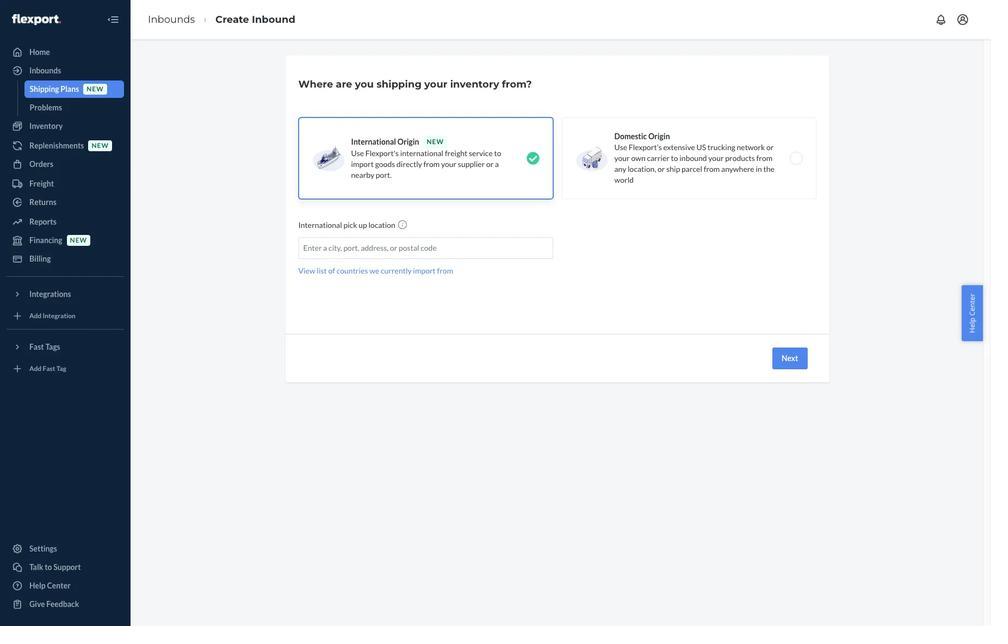 Task type: locate. For each thing, give the bounding box(es) containing it.
a inside use flexport's international freight service to import goods directly from your supplier or a nearby port.
[[495, 160, 499, 169]]

your
[[425, 78, 448, 90], [615, 154, 630, 163], [709, 154, 724, 163], [441, 160, 457, 169]]

inbounds inside the breadcrumbs navigation
[[148, 13, 195, 25]]

from down international
[[424, 160, 440, 169]]

domestic origin use flexport's extensive us trucking network or your own carrier to inbound your products from any location, or ship parcel from anywhere in the world
[[615, 132, 775, 185]]

import inside view list of countries we currently import from button
[[413, 266, 436, 275]]

or down service
[[487, 160, 494, 169]]

add left integration
[[29, 312, 41, 320]]

0 horizontal spatial import
[[351, 160, 374, 169]]

to inside talk to support "button"
[[45, 563, 52, 572]]

a right supplier
[[495, 160, 499, 169]]

0 horizontal spatial center
[[47, 581, 71, 591]]

to
[[495, 149, 502, 158], [672, 154, 679, 163], [45, 563, 52, 572]]

0 vertical spatial help
[[968, 318, 978, 333]]

to inside use flexport's international freight service to import goods directly from your supplier or a nearby port.
[[495, 149, 502, 158]]

0 vertical spatial help center
[[968, 294, 978, 333]]

carrier
[[647, 154, 670, 163]]

use inside use flexport's international freight service to import goods directly from your supplier or a nearby port.
[[351, 149, 364, 158]]

or down carrier at right top
[[658, 164, 666, 174]]

add integration
[[29, 312, 76, 320]]

0 vertical spatial a
[[495, 160, 499, 169]]

origin
[[649, 132, 670, 141], [398, 137, 419, 146]]

0 horizontal spatial international
[[299, 220, 342, 230]]

1 horizontal spatial inbounds
[[148, 13, 195, 25]]

from?
[[502, 78, 532, 90]]

talk to support button
[[7, 559, 124, 576]]

or
[[767, 143, 774, 152], [487, 160, 494, 169], [658, 164, 666, 174], [390, 243, 398, 253]]

anywhere
[[722, 164, 755, 174]]

1 vertical spatial a
[[324, 243, 327, 253]]

use
[[615, 143, 628, 152], [351, 149, 364, 158]]

0 horizontal spatial to
[[45, 563, 52, 572]]

1 vertical spatial help center
[[29, 581, 71, 591]]

1 horizontal spatial inbounds link
[[148, 13, 195, 25]]

help center inside button
[[968, 294, 978, 333]]

in
[[756, 164, 763, 174]]

new
[[87, 85, 104, 93], [427, 138, 444, 146], [92, 142, 109, 150], [70, 236, 87, 245]]

inbounds
[[148, 13, 195, 25], [29, 66, 61, 75]]

flexport's
[[366, 149, 399, 158]]

1 horizontal spatial international
[[351, 137, 396, 146]]

import for goods
[[351, 160, 374, 169]]

1 horizontal spatial center
[[968, 294, 978, 316]]

domestic
[[615, 132, 647, 141]]

view
[[299, 266, 316, 275]]

0 horizontal spatial use
[[351, 149, 364, 158]]

shipping
[[30, 84, 59, 94]]

enter
[[303, 243, 322, 253]]

0 horizontal spatial origin
[[398, 137, 419, 146]]

your down trucking
[[709, 154, 724, 163]]

orders
[[29, 160, 53, 169]]

to right service
[[495, 149, 502, 158]]

to right talk
[[45, 563, 52, 572]]

a left city,
[[324, 243, 327, 253]]

2 horizontal spatial to
[[672, 154, 679, 163]]

own
[[632, 154, 646, 163]]

give
[[29, 600, 45, 609]]

from right currently
[[437, 266, 454, 275]]

1 horizontal spatial import
[[413, 266, 436, 275]]

use down domestic
[[615, 143, 628, 152]]

1 horizontal spatial to
[[495, 149, 502, 158]]

your down freight
[[441, 160, 457, 169]]

shipping plans
[[30, 84, 79, 94]]

use up nearby
[[351, 149, 364, 158]]

nearby
[[351, 170, 375, 180]]

trucking
[[708, 143, 736, 152]]

inbound
[[680, 154, 708, 163]]

import down the code
[[413, 266, 436, 275]]

or right network
[[767, 143, 774, 152]]

returns link
[[7, 194, 124, 211]]

import for from
[[413, 266, 436, 275]]

0 horizontal spatial a
[[324, 243, 327, 253]]

from inside button
[[437, 266, 454, 275]]

add for add integration
[[29, 312, 41, 320]]

location
[[369, 220, 396, 230]]

fast left 'tags'
[[29, 342, 44, 352]]

1 horizontal spatial origin
[[649, 132, 670, 141]]

tag
[[56, 365, 66, 373]]

1 horizontal spatial use
[[615, 143, 628, 152]]

international for international pick up location
[[299, 220, 342, 230]]

international up flexport's at the left
[[351, 137, 396, 146]]

new for international origin
[[427, 138, 444, 146]]

a
[[495, 160, 499, 169], [324, 243, 327, 253]]

international
[[400, 149, 444, 158]]

from right parcel
[[704, 164, 720, 174]]

location,
[[628, 164, 657, 174]]

0 horizontal spatial help
[[29, 581, 46, 591]]

0 vertical spatial international
[[351, 137, 396, 146]]

1 horizontal spatial help center
[[968, 294, 978, 333]]

view list of countries we currently import from button
[[299, 266, 454, 277]]

0 vertical spatial import
[[351, 160, 374, 169]]

1 add from the top
[[29, 312, 41, 320]]

problems link
[[24, 99, 124, 116]]

1 vertical spatial international
[[299, 220, 342, 230]]

settings
[[29, 544, 57, 554]]

0 vertical spatial add
[[29, 312, 41, 320]]

from inside use flexport's international freight service to import goods directly from your supplier or a nearby port.
[[424, 160, 440, 169]]

new down reports link
[[70, 236, 87, 245]]

import inside use flexport's international freight service to import goods directly from your supplier or a nearby port.
[[351, 160, 374, 169]]

fast tags
[[29, 342, 60, 352]]

origin inside 'domestic origin use flexport's extensive us trucking network or your own carrier to inbound your products from any location, or ship parcel from anywhere in the world'
[[649, 132, 670, 141]]

1 vertical spatial import
[[413, 266, 436, 275]]

new right plans
[[87, 85, 104, 93]]

to up the ship
[[672, 154, 679, 163]]

of
[[329, 266, 335, 275]]

use flexport's international freight service to import goods directly from your supplier or a nearby port.
[[351, 149, 502, 180]]

we
[[370, 266, 380, 275]]

integration
[[43, 312, 76, 320]]

international up enter
[[299, 220, 342, 230]]

view list of countries we currently import from
[[299, 266, 454, 275]]

1 horizontal spatial a
[[495, 160, 499, 169]]

postal
[[399, 243, 420, 253]]

help
[[968, 318, 978, 333], [29, 581, 46, 591]]

1 vertical spatial add
[[29, 365, 41, 373]]

open account menu image
[[957, 13, 970, 26]]

1 vertical spatial inbounds
[[29, 66, 61, 75]]

0 horizontal spatial help center
[[29, 581, 71, 591]]

fast left the tag
[[43, 365, 55, 373]]

list
[[317, 266, 327, 275]]

open notifications image
[[935, 13, 948, 26]]

inbounds link
[[148, 13, 195, 25], [7, 62, 124, 79]]

origin up flexport's
[[649, 132, 670, 141]]

1 vertical spatial center
[[47, 581, 71, 591]]

directly
[[397, 160, 422, 169]]

add down fast tags
[[29, 365, 41, 373]]

new up international
[[427, 138, 444, 146]]

settings link
[[7, 541, 124, 558]]

import
[[351, 160, 374, 169], [413, 266, 436, 275]]

your up any
[[615, 154, 630, 163]]

service
[[469, 149, 493, 158]]

center
[[968, 294, 978, 316], [47, 581, 71, 591]]

new up orders link
[[92, 142, 109, 150]]

import up nearby
[[351, 160, 374, 169]]

goods
[[375, 160, 395, 169]]

international
[[351, 137, 396, 146], [299, 220, 342, 230]]

international for international origin
[[351, 137, 396, 146]]

reports
[[29, 217, 57, 226]]

origin up international
[[398, 137, 419, 146]]

help center link
[[7, 578, 124, 595]]

0 horizontal spatial inbounds link
[[7, 62, 124, 79]]

port.
[[376, 170, 392, 180]]

help center
[[968, 294, 978, 333], [29, 581, 71, 591]]

2 add from the top
[[29, 365, 41, 373]]

0 vertical spatial inbounds
[[148, 13, 195, 25]]

freight
[[445, 149, 468, 158]]

1 horizontal spatial help
[[968, 318, 978, 333]]

0 vertical spatial fast
[[29, 342, 44, 352]]

products
[[726, 154, 756, 163]]

inbounds link inside the breadcrumbs navigation
[[148, 13, 195, 25]]

currently
[[381, 266, 412, 275]]

1 vertical spatial inbounds link
[[7, 62, 124, 79]]

0 vertical spatial inbounds link
[[148, 13, 195, 25]]

origin for domestic
[[649, 132, 670, 141]]

fast
[[29, 342, 44, 352], [43, 365, 55, 373]]

0 vertical spatial center
[[968, 294, 978, 316]]

1 vertical spatial help
[[29, 581, 46, 591]]



Task type: describe. For each thing, give the bounding box(es) containing it.
1 vertical spatial fast
[[43, 365, 55, 373]]

up
[[359, 220, 367, 230]]

support
[[53, 563, 81, 572]]

international origin
[[351, 137, 419, 146]]

home
[[29, 47, 50, 57]]

inventory
[[451, 78, 500, 90]]

plans
[[61, 84, 79, 94]]

new for replenishments
[[92, 142, 109, 150]]

billing link
[[7, 250, 124, 268]]

the
[[764, 164, 775, 174]]

create
[[216, 13, 249, 25]]

us
[[697, 143, 707, 152]]

flexport's
[[629, 143, 662, 152]]

add for add fast tag
[[29, 365, 41, 373]]

shipping
[[377, 78, 422, 90]]

from up the
[[757, 154, 773, 163]]

your right shipping
[[425, 78, 448, 90]]

or inside use flexport's international freight service to import goods directly from your supplier or a nearby port.
[[487, 160, 494, 169]]

center inside button
[[968, 294, 978, 316]]

orders link
[[7, 156, 124, 173]]

city,
[[329, 243, 342, 253]]

give feedback
[[29, 600, 79, 609]]

use inside 'domestic origin use flexport's extensive us trucking network or your own carrier to inbound your products from any location, or ship parcel from anywhere in the world'
[[615, 143, 628, 152]]

enter a city, port, address, or postal code
[[303, 243, 437, 253]]

world
[[615, 175, 634, 185]]

new for shipping plans
[[87, 85, 104, 93]]

pick
[[344, 220, 357, 230]]

give feedback button
[[7, 596, 124, 614]]

reports link
[[7, 213, 124, 231]]

countries
[[337, 266, 368, 275]]

are
[[336, 78, 352, 90]]

billing
[[29, 254, 51, 263]]

home link
[[7, 44, 124, 61]]

tags
[[45, 342, 60, 352]]

or left postal
[[390, 243, 398, 253]]

inbound
[[252, 13, 296, 25]]

address,
[[361, 243, 389, 253]]

create inbound
[[216, 13, 296, 25]]

where are you shipping your inventory from?
[[299, 78, 532, 90]]

add fast tag
[[29, 365, 66, 373]]

inventory link
[[7, 118, 124, 135]]

close navigation image
[[107, 13, 120, 26]]

flexport logo image
[[12, 14, 61, 25]]

new for financing
[[70, 236, 87, 245]]

your inside use flexport's international freight service to import goods directly from your supplier or a nearby port.
[[441, 160, 457, 169]]

extensive
[[664, 143, 696, 152]]

where
[[299, 78, 333, 90]]

next
[[782, 354, 799, 363]]

talk
[[29, 563, 43, 572]]

returns
[[29, 198, 57, 207]]

create inbound link
[[216, 13, 296, 25]]

talk to support
[[29, 563, 81, 572]]

port,
[[344, 243, 360, 253]]

inventory
[[29, 121, 63, 131]]

replenishments
[[29, 141, 84, 150]]

fast tags button
[[7, 339, 124, 356]]

fast inside dropdown button
[[29, 342, 44, 352]]

ship
[[667, 164, 681, 174]]

help inside button
[[968, 318, 978, 333]]

integrations
[[29, 290, 71, 299]]

check circle image
[[527, 152, 540, 165]]

code
[[421, 243, 437, 253]]

integrations button
[[7, 286, 124, 303]]

any
[[615, 164, 627, 174]]

international pick up location
[[299, 220, 397, 230]]

financing
[[29, 236, 62, 245]]

parcel
[[682, 164, 703, 174]]

breadcrumbs navigation
[[139, 4, 304, 36]]

help center button
[[963, 285, 984, 341]]

problems
[[30, 103, 62, 112]]

freight link
[[7, 175, 124, 193]]

freight
[[29, 179, 54, 188]]

origin for international
[[398, 137, 419, 146]]

network
[[737, 143, 766, 152]]

to inside 'domestic origin use flexport's extensive us trucking network or your own carrier to inbound your products from any location, or ship parcel from anywhere in the world'
[[672, 154, 679, 163]]

0 horizontal spatial inbounds
[[29, 66, 61, 75]]

add integration link
[[7, 308, 124, 325]]

next button
[[773, 348, 808, 370]]

supplier
[[458, 160, 485, 169]]

feedback
[[46, 600, 79, 609]]

add fast tag link
[[7, 360, 124, 378]]

you
[[355, 78, 374, 90]]



Task type: vqa. For each thing, say whether or not it's contained in the screenshot.
the rightmost "Plaid"
no



